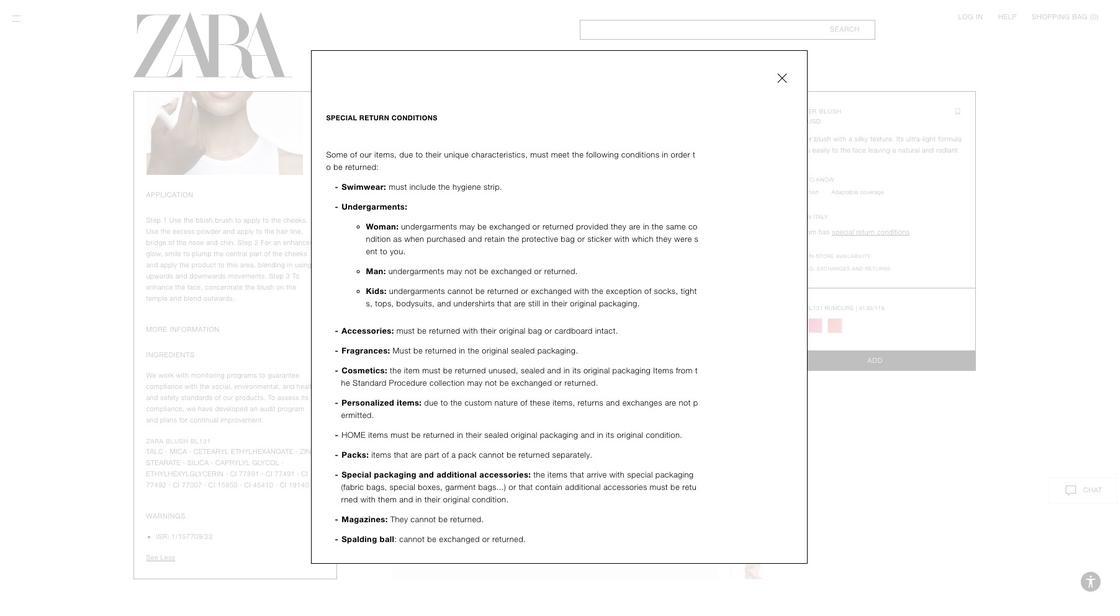 Task type: vqa. For each thing, say whether or not it's contained in the screenshot.


Task type: locate. For each thing, give the bounding box(es) containing it.
in
[[976, 13, 984, 21], [806, 214, 812, 220]]

dialog containing some of our items, due to their unique characteristics, must meet the following conditions in order t o be returned:
[[311, 50, 808, 564]]

1 horizontal spatial to
[[292, 273, 300, 281]]

the right the meet
[[572, 150, 584, 160]]

in for made
[[806, 214, 812, 220]]

and up these
[[547, 366, 561, 376]]

returned up collection on the bottom of page
[[425, 347, 457, 356]]

2 vertical spatial items
[[548, 471, 568, 480]]

improvement.
[[221, 417, 264, 425]]

1 vertical spatial bl131
[[191, 438, 211, 445]]

and inside due to the custom nature of these items, returns and exchanges are not p ermitted.
[[606, 399, 620, 408]]

1 horizontal spatial use
[[169, 217, 182, 225]]

with left which
[[615, 235, 630, 244]]

0 horizontal spatial not
[[465, 267, 477, 276]]

ent
[[366, 247, 378, 256]]

zara blush bl131 talc · mica · cetearyl ethylhexanoate · zinc stearate · silica · caprylyl glycol · ethylhexylglycerin · ci 77891 · ci 77491 · ci 77492 · ci 77007 · ci 15850 · ci 45410 · ci 19140
[[146, 438, 318, 490]]

zara
[[146, 438, 164, 445]]

blush
[[819, 108, 842, 115], [166, 438, 188, 445]]

1 vertical spatial t
[[695, 366, 698, 376]]

to inside undergarments may be exchanged or returned provided they are in the same co ndition as when purchased and retain the protective bag or sticker with which they were s ent to you.
[[380, 247, 388, 256]]

to up swimwear: must include the hygiene strip.
[[416, 150, 423, 160]]

shipping, exchanges and returns button
[[788, 266, 963, 273]]

glycol
[[252, 460, 280, 468]]

special up the accessories
[[627, 471, 653, 480]]

they
[[611, 222, 627, 232], [656, 235, 672, 244]]

an right for at the top left of the page
[[273, 239, 281, 247]]

must left the meet
[[530, 150, 549, 160]]

to left this
[[218, 261, 225, 270]]

1 vertical spatial conditions
[[877, 229, 910, 237]]

accessories
[[604, 483, 647, 492]]

original inside the item must be returned unused, sealed and in its original packaging items from t he standard procedure collection may not be exchanged or returned.
[[584, 366, 610, 376]]

1 vertical spatial blush
[[166, 438, 188, 445]]

may down purchased
[[447, 267, 462, 276]]

natural
[[899, 147, 920, 155]]

formula
[[938, 135, 962, 143]]

19140
[[289, 482, 309, 490]]

15850
[[218, 482, 238, 490]]

we
[[187, 406, 196, 414]]

1 horizontal spatial a
[[849, 135, 853, 143]]

1 vertical spatial they
[[656, 235, 672, 244]]

· up 15850
[[226, 471, 228, 479]]

0 horizontal spatial step
[[146, 217, 161, 225]]

items, right these
[[553, 399, 575, 408]]

are left the 'still'
[[514, 299, 526, 309]]

more information
[[146, 326, 220, 334]]

bag inside undergarments may be exchanged or returned provided they are in the same co ndition as when purchased and retain the protective bag or sticker with which they were s ent to you.
[[561, 235, 575, 244]]

0 vertical spatial apply
[[244, 217, 261, 225]]

the down collection on the bottom of page
[[451, 399, 462, 408]]

exchanged up the 'still'
[[531, 287, 572, 296]]

items for packs:
[[372, 451, 391, 460]]

in inside the item must be returned unused, sealed and in its original packaging items from t he standard procedure collection may not be exchanged or returned.
[[564, 366, 570, 376]]

2 horizontal spatial bag
[[1073, 13, 1088, 21]]

0 horizontal spatial a
[[452, 451, 456, 460]]

2 vertical spatial undergarments
[[389, 287, 445, 296]]

in left italy
[[806, 214, 812, 220]]

0 vertical spatial undergarments
[[401, 222, 457, 232]]

the inside undergarments cannot be returned or exchanged with the exception of socks, tight s, tops, bodysuits, and undershirts that are still in their original packaging.
[[592, 287, 604, 296]]

return
[[857, 229, 875, 237]]

cannot inside undergarments cannot be returned or exchanged with the exception of socks, tight s, tops, bodysuits, and undershirts that are still in their original packaging.
[[448, 287, 473, 296]]

with left the silky
[[834, 135, 847, 143]]

of inside due to the custom nature of these items, returns and exchanges are not p ermitted.
[[521, 399, 528, 408]]

due right items: on the left
[[424, 399, 438, 408]]

77492
[[146, 482, 166, 490]]

0 vertical spatial may
[[460, 222, 475, 232]]

in right the 'still'
[[543, 299, 549, 309]]

our up "developed"
[[223, 394, 233, 402]]

packaging up retu
[[656, 471, 694, 480]]

0 horizontal spatial blush
[[166, 438, 188, 445]]

part inside dialog
[[425, 451, 440, 460]]

must
[[530, 150, 549, 160], [389, 183, 407, 192], [397, 327, 415, 336], [422, 366, 441, 376], [391, 431, 409, 440], [650, 483, 668, 492]]

bl131 rumours | 4130/119
[[806, 306, 885, 312]]

· right 15850
[[240, 482, 242, 490]]

0 horizontal spatial our
[[223, 394, 233, 402]]

in inside undergarments may be exchanged or returned provided they are in the same co ndition as when purchased and retain the protective bag or sticker with which they were s ent to you.
[[643, 222, 650, 232]]

0 horizontal spatial additional
[[437, 471, 477, 480]]

0 horizontal spatial packaging.
[[538, 347, 578, 356]]

pack
[[458, 451, 477, 460]]

co
[[689, 222, 698, 232]]

isr:
[[156, 533, 169, 542]]

0 vertical spatial packaging.
[[599, 299, 640, 309]]

blush up powder
[[196, 217, 213, 225]]

1 vertical spatial blush
[[196, 217, 213, 225]]

1 horizontal spatial bl131
[[806, 306, 823, 312]]

1 vertical spatial not
[[485, 379, 497, 388]]

in down accessories: must be returned with their original bag or cardboard intact.
[[459, 347, 465, 356]]

sealed right unused, on the bottom left of the page
[[521, 366, 545, 376]]

shipping,
[[788, 266, 816, 272]]

77891
[[239, 471, 259, 479]]

or inside undergarments cannot be returned or exchanged with the exception of socks, tight s, tops, bodysuits, and undershirts that are still in their original packaging.
[[521, 287, 529, 296]]

products.
[[236, 394, 266, 402]]

1 horizontal spatial additional
[[565, 483, 601, 492]]

protective
[[522, 235, 558, 244]]

sealed up the item must be returned unused, sealed and in its original packaging items from t he standard procedure collection may not be exchanged or returned.
[[511, 347, 535, 356]]

(
[[1091, 13, 1093, 21]]

may inside undergarments may be exchanged or returned provided they are in the same co ndition as when purchased and retain the protective bag or sticker with which they were s ent to you.
[[460, 222, 475, 232]]

exchanged inside undergarments cannot be returned or exchanged with the exception of socks, tight s, tops, bodysuits, and undershirts that are still in their original packaging.
[[531, 287, 572, 296]]

use
[[169, 217, 182, 225], [146, 228, 159, 236]]

our inside the we work with monitoring programs to guarantee compliance with the social, environmental, and health and safety standards of our products. to assess its compliance, we have developed an audit program and plans for continual improvement.
[[223, 394, 233, 402]]

in left order
[[662, 150, 669, 160]]

the down chin.
[[214, 250, 224, 258]]

1 vertical spatial in
[[806, 214, 812, 220]]

returned
[[543, 222, 574, 232], [487, 287, 519, 296], [429, 327, 460, 336], [425, 347, 457, 356], [455, 366, 486, 376], [423, 431, 455, 440], [519, 451, 550, 460]]

2 horizontal spatial not
[[679, 399, 691, 408]]

1 horizontal spatial step
[[238, 239, 253, 247]]

to up for at the top left of the page
[[263, 217, 269, 225]]

1 vertical spatial its
[[301, 394, 309, 402]]

and down the light on the right top of the page
[[922, 147, 934, 155]]

0 vertical spatial items,
[[374, 150, 397, 160]]

the inside powder blush with a silky texture. its ultra-light formula applies easily to the face leaving a natural and radiant finish.
[[841, 147, 851, 155]]

exchanged inside the item must be returned unused, sealed and in its original packaging items from t he standard procedure collection may not be exchanged or returned.
[[512, 379, 552, 388]]

packaging up bags,
[[374, 471, 417, 480]]

0 vertical spatial blush
[[819, 108, 842, 115]]

bag down the 'still'
[[528, 327, 542, 336]]

not down unused, on the bottom left of the page
[[485, 379, 497, 388]]

apply up 2
[[244, 217, 261, 225]]

were
[[674, 235, 692, 244]]

0 vertical spatial sealed
[[511, 347, 535, 356]]

blush inside powder blush with a silky texture. its ultra-light formula applies easily to the face leaving a natural and radiant finish.
[[814, 135, 832, 143]]

in inside undergarments cannot be returned or exchanged with the exception of socks, tight s, tops, bodysuits, and undershirts that are still in their original packaging.
[[543, 299, 549, 309]]

blush
[[814, 135, 832, 143], [196, 217, 213, 225], [257, 284, 274, 292]]

1 vertical spatial an
[[250, 406, 258, 414]]

0 vertical spatial t
[[693, 150, 696, 160]]

blush for powder blush
[[819, 108, 842, 115]]

personalized items:
[[342, 399, 422, 408]]

1 horizontal spatial items,
[[553, 399, 575, 408]]

undergarments inside undergarments cannot be returned or exchanged with the exception of socks, tight s, tops, bodysuits, and undershirts that are still in their original packaging.
[[389, 287, 445, 296]]

their
[[426, 150, 442, 160], [552, 299, 568, 309], [481, 327, 497, 336], [466, 431, 482, 440], [425, 496, 441, 505]]

special
[[832, 229, 854, 237], [627, 471, 653, 480], [390, 483, 416, 492]]

items for home
[[368, 431, 388, 440]]

radiant
[[936, 147, 958, 155]]

returned. down the items that arrive with special packaging (fabric bags, special boxes, garment bags...) or that contain additional accessories must be retu rned with them and in their original condition.
[[492, 535, 526, 545]]

provided
[[576, 222, 609, 232]]

item
[[803, 229, 817, 237], [404, 366, 420, 376]]

health
[[297, 383, 316, 391]]

with
[[834, 135, 847, 143], [615, 235, 630, 244], [574, 287, 589, 296], [463, 327, 478, 336], [176, 372, 189, 380], [185, 383, 198, 391], [610, 471, 625, 480], [361, 496, 376, 505]]

1 horizontal spatial special
[[627, 471, 653, 480]]

2 horizontal spatial packaging
[[656, 471, 694, 480]]

item inside the item must be returned unused, sealed and in its original packaging items from t he standard procedure collection may not be exchanged or returned.
[[404, 366, 420, 376]]

and down availability
[[852, 266, 864, 272]]

0 vertical spatial conditions
[[621, 150, 660, 160]]

their inside undergarments cannot be returned or exchanged with the exception of socks, tight s, tops, bodysuits, and undershirts that are still in their original packaging.
[[552, 299, 568, 309]]

with inside undergarments cannot be returned or exchanged with the exception of socks, tight s, tops, bodysuits, and undershirts that are still in their original packaging.
[[574, 287, 589, 296]]

1 horizontal spatial due
[[424, 399, 438, 408]]

1 vertical spatial a
[[893, 147, 896, 155]]

in right log
[[976, 13, 984, 21]]

exchanges
[[623, 399, 663, 408]]

1 vertical spatial packaging.
[[538, 347, 578, 356]]

step left 3
[[269, 273, 284, 281]]

an inside "step 1 use the blush brush to apply to the cheeks. use the excess powder and apply to the hair line, bridge of the nose and chin. step 2 for an enhanced glow, smile to plump the central part of the cheeks and apply the product to this area, blending in using upwards and downwards movements. step 3 to enhance the face, concentrate the blush on the temple and blend outwards."
[[273, 239, 281, 247]]

tight
[[681, 287, 697, 296]]

blush up 'mica'
[[166, 438, 188, 445]]

blush up usd on the top of the page
[[819, 108, 842, 115]]

may inside the item must be returned unused, sealed and in its original packaging items from t he standard procedure collection may not be exchanged or returned.
[[467, 379, 483, 388]]

1 horizontal spatial our
[[360, 150, 372, 160]]

1 vertical spatial step
[[238, 239, 253, 247]]

undergarments for when
[[401, 222, 457, 232]]

to right easily
[[832, 147, 839, 155]]

0 vertical spatial to
[[292, 273, 300, 281]]

undergarments for and
[[389, 287, 445, 296]]

0 horizontal spatial part
[[250, 250, 262, 258]]

must left retu
[[650, 483, 668, 492]]

their right the 'still'
[[552, 299, 568, 309]]

1 horizontal spatial its
[[573, 366, 581, 376]]

to up audit
[[268, 394, 275, 402]]

0 horizontal spatial an
[[250, 406, 258, 414]]

or up due to the custom nature of these items, returns and exchanges are not p ermitted.
[[555, 379, 562, 388]]

0 horizontal spatial to
[[268, 394, 275, 402]]

to inside "step 1 use the blush brush to apply to the cheeks. use the excess powder and apply to the hair line, bridge of the nose and chin. step 2 for an enhanced glow, smile to plump the central part of the cheeks and apply the product to this area, blending in using upwards and downwards movements. step 3 to enhance the face, concentrate the blush on the temple and blend outwards."
[[292, 273, 300, 281]]

the items that arrive with special packaging (fabric bags, special boxes, garment bags...) or that contain additional accessories must be retu rned with them and in their original condition.
[[341, 471, 697, 505]]

exchanges
[[817, 266, 851, 272]]

see
[[146, 555, 158, 563]]

in up 3
[[287, 261, 293, 270]]

0 horizontal spatial its
[[301, 394, 309, 402]]

due up swimwear: must include the hygiene strip.
[[399, 150, 413, 160]]

1 vertical spatial item
[[404, 366, 420, 376]]

packs: items that are part of a pack cannot be returned separately.
[[342, 451, 593, 460]]

0 vertical spatial bag
[[1073, 13, 1088, 21]]

ci down 77891
[[244, 482, 251, 490]]

undergarments inside undergarments may be exchanged or returned provided they are in the same co ndition as when purchased and retain the protective bag or sticker with which they were s ent to you.
[[401, 222, 457, 232]]

packaging
[[540, 431, 578, 440], [374, 471, 417, 480], [656, 471, 694, 480]]

1 vertical spatial additional
[[565, 483, 601, 492]]

t right from
[[695, 366, 698, 376]]

packaging items
[[613, 366, 674, 376]]

must inside the item must be returned unused, sealed and in its original packaging items from t he standard procedure collection may not be exchanged or returned.
[[422, 366, 441, 376]]

smile
[[165, 250, 181, 258]]

2 vertical spatial not
[[679, 399, 691, 408]]

the left face
[[841, 147, 851, 155]]

cosmetics:
[[342, 366, 388, 376]]

use right '1'
[[169, 217, 182, 225]]

0 vertical spatial its
[[573, 366, 581, 376]]

the left same
[[652, 222, 664, 232]]

dialog
[[311, 50, 808, 564]]

cheeks
[[285, 250, 307, 258]]

its
[[573, 366, 581, 376], [301, 394, 309, 402], [606, 431, 615, 440]]

its down health
[[301, 394, 309, 402]]

man:
[[366, 267, 386, 276]]

items inside the items that arrive with special packaging (fabric bags, special boxes, garment bags...) or that contain additional accessories must be retu rned with them and in their original condition.
[[548, 471, 568, 480]]

1 vertical spatial bag
[[561, 235, 575, 244]]

items, up returned:
[[374, 150, 397, 160]]

the left face,
[[175, 284, 185, 292]]

the inside some of our items, due to their unique characteristics, must meet the following conditions in order t o be returned:
[[572, 150, 584, 160]]

sticker
[[588, 235, 612, 244]]

ci
[[230, 471, 237, 479], [266, 471, 273, 479], [301, 471, 308, 479], [173, 482, 180, 490], [209, 482, 215, 490], [244, 482, 251, 490], [280, 482, 287, 490]]

items
[[368, 431, 388, 440], [372, 451, 391, 460], [548, 471, 568, 480]]

be inside the items that arrive with special packaging (fabric bags, special boxes, garment bags...) or that contain additional accessories must be retu rned with them and in their original condition.
[[671, 483, 680, 492]]

are inside due to the custom nature of these items, returns and exchanges are not p ermitted.
[[665, 399, 677, 408]]

0 vertical spatial bl131
[[806, 306, 823, 312]]

1 horizontal spatial blush
[[257, 284, 274, 292]]

1 horizontal spatial an
[[273, 239, 281, 247]]

item up "procedure"
[[404, 366, 420, 376]]

2 vertical spatial blush
[[257, 284, 274, 292]]

0 horizontal spatial items,
[[374, 150, 397, 160]]

finish
[[806, 189, 819, 196]]

original up the cardboard
[[570, 299, 597, 309]]

are up special packaging and additional accessories:
[[411, 451, 422, 460]]

0 horizontal spatial special
[[390, 483, 416, 492]]

0 status
[[1093, 13, 1097, 21]]

exchanged for cannot
[[439, 535, 480, 545]]

with inside undergarments may be exchanged or returned provided they are in the same co ndition as when purchased and retain the protective bag or sticker with which they were s ent to you.
[[615, 235, 630, 244]]

1 vertical spatial due
[[424, 399, 438, 408]]

0 horizontal spatial bag
[[528, 327, 542, 336]]

them
[[378, 496, 397, 505]]

77007
[[182, 482, 202, 490]]

0 vertical spatial special
[[832, 229, 854, 237]]

returned down home items must be returned in their sealed original packaging and in its original condition.
[[519, 451, 550, 460]]

additional
[[437, 471, 477, 480], [565, 483, 601, 492]]

compliance
[[146, 383, 183, 391]]

for
[[179, 417, 188, 425]]

packaging. down exception
[[599, 299, 640, 309]]

p
[[694, 399, 698, 408]]

to inside the we work with monitoring programs to guarantee compliance with the social, environmental, and health and safety standards of our products. to assess its compliance, we have developed an audit program and plans for continual improvement.
[[268, 394, 275, 402]]

1 horizontal spatial bag
[[561, 235, 575, 244]]

items:
[[397, 399, 422, 408]]

0 vertical spatial condition.
[[646, 431, 683, 440]]

1 horizontal spatial packaging.
[[599, 299, 640, 309]]

and inside undergarments cannot be returned or exchanged with the exception of socks, tight s, tops, bodysuits, and undershirts that are still in their original packaging.
[[437, 299, 451, 309]]

monitoring
[[191, 372, 225, 380]]

ci up 19140
[[301, 471, 308, 479]]

2 vertical spatial sealed
[[485, 431, 509, 440]]

to right smile
[[184, 250, 190, 258]]

bag
[[1073, 13, 1088, 21], [561, 235, 575, 244], [528, 327, 542, 336]]

retu
[[683, 483, 697, 492]]

bright
[[788, 189, 804, 196]]

in down the cardboard
[[564, 366, 570, 376]]

include
[[410, 183, 436, 192]]

are left p
[[665, 399, 677, 408]]

cannot up the undershirts at the left of page
[[448, 287, 473, 296]]

original down garment
[[443, 496, 470, 505]]

0 horizontal spatial condition.
[[472, 496, 509, 505]]

use up bridge
[[146, 228, 159, 236]]

of inside the we work with monitoring programs to guarantee compliance with the social, environmental, and health and safety standards of our products. to assess its compliance, we have developed an audit program and plans for continual improvement.
[[215, 394, 221, 402]]

and inside the item must be returned unused, sealed and in its original packaging items from t he standard procedure collection may not be exchanged or returned.
[[547, 366, 561, 376]]

1 vertical spatial use
[[146, 228, 159, 236]]

zara logo united states. go to homepage image
[[133, 12, 293, 79]]

1 horizontal spatial packaging
[[540, 431, 578, 440]]

items, inside some of our items, due to their unique characteristics, must meet the following conditions in order t o be returned:
[[374, 150, 397, 160]]

0 vertical spatial item
[[803, 229, 817, 237]]

isr: 1/157709/22
[[156, 533, 213, 542]]

exchanged down magazines: they cannot be returned.
[[439, 535, 480, 545]]

of inside undergarments cannot be returned or exchanged with the exception of socks, tight s, tops, bodysuits, and undershirts that are still in their original packaging.
[[645, 287, 652, 296]]

powder
[[788, 108, 817, 115]]

its up returns
[[573, 366, 581, 376]]

1 horizontal spatial condition.
[[646, 431, 683, 440]]

or inside the items that arrive with special packaging (fabric bags, special boxes, garment bags...) or that contain additional accessories must be retu rned with them and in their original condition.
[[509, 483, 516, 492]]

kids:
[[366, 287, 387, 296]]

item left has
[[803, 229, 817, 237]]

and down powder
[[206, 239, 218, 247]]

additional up garment
[[437, 471, 477, 480]]

to up environmental,
[[259, 372, 266, 380]]

blush inside zara blush bl131 talc · mica · cetearyl ethylhexanoate · zinc stearate · silica · caprylyl glycol · ethylhexylglycerin · ci 77891 · ci 77491 · ci 77492 · ci 77007 · ci 15850 · ci 45410 · ci 19140
[[166, 438, 188, 445]]

with up the cardboard
[[574, 287, 589, 296]]

to inside the we work with monitoring programs to guarantee compliance with the social, environmental, and health and safety standards of our products. to assess its compliance, we have developed an audit program and plans for continual improvement.
[[259, 372, 266, 380]]

garment
[[445, 483, 476, 492]]

2 vertical spatial may
[[467, 379, 483, 388]]

2 horizontal spatial blush
[[814, 135, 832, 143]]

2 horizontal spatial a
[[893, 147, 896, 155]]

2 horizontal spatial its
[[606, 431, 615, 440]]

hair
[[277, 228, 288, 236]]

be
[[334, 163, 343, 172], [478, 222, 487, 232], [479, 267, 489, 276], [476, 287, 485, 296], [417, 327, 427, 336], [414, 347, 423, 356], [443, 366, 453, 376], [500, 379, 509, 388], [412, 431, 421, 440], [507, 451, 516, 460], [671, 483, 680, 492], [439, 515, 448, 525], [427, 535, 437, 545]]

log
[[959, 13, 974, 21]]

sealed for original
[[485, 431, 509, 440]]

made in italy
[[788, 214, 828, 220]]

step left '1'
[[146, 217, 161, 225]]

0 vertical spatial an
[[273, 239, 281, 247]]

nature
[[495, 399, 518, 408]]

apply
[[244, 217, 261, 225], [237, 228, 254, 236], [160, 261, 177, 270]]

same
[[666, 222, 686, 232]]

the down excess
[[177, 239, 187, 247]]

in up which
[[643, 222, 650, 232]]

0 horizontal spatial conditions
[[621, 150, 660, 160]]

exchanged up these
[[512, 379, 552, 388]]

returned inside undergarments cannot be returned or exchanged with the exception of socks, tight s, tops, bodysuits, and undershirts that are still in their original packaging.
[[487, 287, 519, 296]]

1 vertical spatial our
[[223, 394, 233, 402]]

may
[[460, 222, 475, 232], [447, 267, 462, 276], [467, 379, 483, 388]]

or
[[533, 222, 540, 232], [578, 235, 585, 244], [534, 267, 542, 276], [521, 287, 529, 296], [545, 327, 552, 336], [555, 379, 562, 388], [509, 483, 516, 492], [482, 535, 490, 545]]

additional down arrive
[[565, 483, 601, 492]]

store
[[816, 254, 834, 260]]

original up returns
[[584, 366, 610, 376]]

1 vertical spatial to
[[268, 394, 275, 402]]

spalding ball : cannot be exchanged or returned.
[[342, 535, 526, 545]]

items for the
[[548, 471, 568, 480]]

boxes,
[[418, 483, 443, 492]]

0 vertical spatial part
[[250, 250, 262, 258]]

the inside the item must be returned unused, sealed and in its original packaging items from t he standard procedure collection may not be exchanged or returned.
[[390, 366, 402, 376]]

blush up easily
[[814, 135, 832, 143]]

0 vertical spatial our
[[360, 150, 372, 160]]

returned inside the item must be returned unused, sealed and in its original packaging items from t he standard procedure collection may not be exchanged or returned.
[[455, 366, 486, 376]]

must inside some of our items, due to their unique characteristics, must meet the following conditions in order t o be returned:
[[530, 150, 549, 160]]

guarantee
[[268, 372, 300, 380]]

in
[[662, 150, 669, 160], [643, 222, 650, 232], [287, 261, 293, 270], [543, 299, 549, 309], [459, 347, 465, 356], [564, 366, 570, 376], [457, 431, 463, 440], [597, 431, 604, 440], [416, 496, 422, 505]]



Task type: describe. For each thing, give the bounding box(es) containing it.
on
[[276, 284, 284, 292]]

ci down 77491
[[280, 482, 287, 490]]

with inside powder blush with a silky texture. its ultra-light formula applies easily to the face leaving a natural and radiant finish.
[[834, 135, 847, 143]]

order
[[671, 150, 691, 160]]

with up fragrances: must be returned in the original sealed packaging.
[[463, 327, 478, 336]]

(fabric
[[341, 483, 364, 492]]

ci down glycol
[[266, 471, 273, 479]]

or left the cardboard
[[545, 327, 552, 336]]

log in
[[959, 13, 984, 21]]

and up chin.
[[223, 228, 235, 236]]

the up for at the top left of the page
[[265, 228, 275, 236]]

to inside powder blush with a silky texture. its ultra-light formula applies easily to the face leaving a natural and radiant finish.
[[832, 147, 839, 155]]

and left blend
[[170, 295, 182, 303]]

exchanged for not
[[491, 267, 532, 276]]

texture.
[[871, 135, 895, 143]]

ingredients
[[146, 351, 195, 360]]

that inside undergarments cannot be returned or exchanged with the exception of socks, tight s, tops, bodysuits, and undershirts that are still in their original packaging.
[[497, 299, 512, 309]]

the down accessories: must be returned with their original bag or cardboard intact.
[[468, 347, 480, 356]]

the up hair
[[271, 217, 281, 225]]

due to the custom nature of these items, returns and exchanges are not p ermitted.
[[341, 399, 698, 420]]

returned up packs: items that are part of a pack cannot be returned separately. at bottom
[[423, 431, 455, 440]]

in up packs: items that are part of a pack cannot be returned separately. at bottom
[[457, 431, 463, 440]]

77491
[[275, 471, 295, 479]]

packaging. inside undergarments cannot be returned or exchanged with the exception of socks, tight s, tops, bodysuits, and undershirts that are still in their original packaging.
[[599, 299, 640, 309]]

that left arrive
[[570, 471, 585, 480]]

blush for zara blush bl131 talc · mica · cetearyl ethylhexanoate · zinc stearate · silica · caprylyl glycol · ethylhexylglycerin · ci 77891 · ci 77491 · ci 77492 · ci 77007 · ci 15850 · ci 45410 · ci 19140
[[166, 438, 188, 445]]

tray icon image
[[1064, 484, 1079, 499]]

see less
[[146, 555, 175, 563]]

and inside powder blush with a silky texture. its ultra-light formula applies easily to the face leaving a natural and radiant finish.
[[922, 147, 934, 155]]

bags,
[[367, 483, 387, 492]]

0 vertical spatial not
[[465, 267, 477, 276]]

must up must on the left bottom of the page
[[397, 327, 415, 336]]

in for log
[[976, 13, 984, 21]]

0 vertical spatial use
[[169, 217, 182, 225]]

Product search search field
[[580, 20, 876, 40]]

ci down ethylhexylglycerin
[[173, 482, 180, 490]]

programs
[[227, 372, 257, 380]]

cannot up "spalding ball : cannot be exchanged or returned."
[[411, 515, 436, 525]]

2 vertical spatial step
[[269, 273, 284, 281]]

arrive
[[587, 471, 607, 480]]

1 vertical spatial may
[[447, 267, 462, 276]]

more
[[146, 326, 168, 334]]

upwards
[[146, 273, 173, 281]]

of up smile
[[168, 239, 175, 247]]

their inside some of our items, due to their unique characteristics, must meet the following conditions in order t o be returned:
[[426, 150, 442, 160]]

outwards.
[[204, 295, 235, 303]]

original inside undergarments cannot be returned or exchanged with the exception of socks, tight s, tops, bodysuits, and undershirts that are still in their original packaging.
[[570, 299, 597, 309]]

with down bags,
[[361, 496, 376, 505]]

· right 77492
[[169, 482, 171, 490]]

to right brush
[[235, 217, 241, 225]]

unused,
[[489, 366, 518, 376]]

help link
[[998, 12, 1017, 22]]

add
[[868, 357, 883, 365]]

and down 'compliance' at the left of the page
[[146, 394, 158, 402]]

they
[[390, 515, 408, 525]]

of down for at the top left of the page
[[264, 250, 270, 258]]

and up boxes,
[[419, 471, 434, 480]]

powder blush
[[788, 108, 842, 115]]

0 horizontal spatial use
[[146, 228, 159, 236]]

blending
[[258, 261, 285, 270]]

· right 77007
[[204, 482, 206, 490]]

ultra-
[[906, 135, 923, 143]]

exchanged for returned
[[531, 287, 572, 296]]

exchanged inside undergarments may be exchanged or returned provided they are in the same co ndition as when purchased and retain the protective bag or sticker with which they were s ent to you.
[[489, 222, 530, 232]]

assess
[[278, 394, 299, 402]]

ethylhexylglycerin
[[146, 471, 224, 479]]

the right the retain
[[508, 235, 519, 244]]

to inside due to the custom nature of these items, returns and exchanges are not p ermitted.
[[441, 399, 448, 408]]

application
[[146, 191, 194, 199]]

1/157709/22
[[172, 533, 213, 542]]

an inside the we work with monitoring programs to guarantee compliance with the social, environmental, and health and safety standards of our products. to assess its compliance, we have developed an audit program and plans for continual improvement.
[[250, 406, 258, 414]]

italy
[[814, 214, 828, 220]]

condition. inside the items that arrive with special packaging (fabric bags, special boxes, garment bags...) or that contain additional accessories must be retu rned with them and in their original condition.
[[472, 496, 509, 505]]

with right work
[[176, 372, 189, 380]]

cannot right :
[[399, 535, 425, 545]]

central
[[226, 250, 247, 258]]

the down movements.
[[245, 284, 255, 292]]

intact.
[[595, 327, 618, 336]]

excess
[[173, 228, 195, 236]]

in inside the items that arrive with special packaging (fabric bags, special boxes, garment bags...) or that contain additional accessories must be retu rned with them and in their original condition.
[[416, 496, 422, 505]]

0 horizontal spatial they
[[611, 222, 627, 232]]

are inside undergarments may be exchanged or returned provided they are in the same co ndition as when purchased and retain the protective bag or sticker with which they were s ent to you.
[[629, 222, 641, 232]]

0
[[1093, 13, 1097, 21]]

· up ethylhexylglycerin
[[183, 460, 185, 468]]

good to know bright finish adaptable coverage
[[788, 177, 884, 196]]

the inside due to the custom nature of these items, returns and exchanges are not p ermitted.
[[451, 399, 462, 408]]

ndition
[[366, 235, 391, 244]]

sealed for packaging.
[[511, 347, 535, 356]]

in inside some of our items, due to their unique characteristics, must meet the following conditions in order t o be returned:
[[662, 150, 669, 160]]

of up special packaging and additional accessories:
[[442, 451, 449, 460]]

powder
[[788, 135, 812, 143]]

meet
[[551, 150, 570, 160]]

blend
[[184, 295, 201, 303]]

returned inside undergarments may be exchanged or returned provided they are in the same co ndition as when purchased and retain the protective bag or sticker with which they were s ent to you.
[[543, 222, 574, 232]]

be inside undergarments cannot be returned or exchanged with the exception of socks, tight s, tops, bodysuits, and undershirts that are still in their original packaging.
[[476, 287, 485, 296]]

45410
[[253, 482, 273, 490]]

magazines:
[[342, 515, 388, 525]]

must
[[393, 347, 411, 356]]

original down the exchanges
[[617, 431, 644, 440]]

with up standards
[[185, 383, 198, 391]]

additional inside the items that arrive with special packaging (fabric bags, special boxes, garment bags...) or that contain additional accessories must be retu rned with them and in their original condition.
[[565, 483, 601, 492]]

line,
[[291, 228, 303, 236]]

2 vertical spatial special
[[390, 483, 416, 492]]

original down due to the custom nature of these items, returns and exchanges are not p ermitted.
[[511, 431, 538, 440]]

1 vertical spatial apply
[[237, 228, 254, 236]]

their up pack at the bottom left of the page
[[466, 431, 482, 440]]

packaging inside the items that arrive with special packaging (fabric bags, special boxes, garment bags...) or that contain additional accessories must be retu rned with them and in their original condition.
[[656, 471, 694, 480]]

due inside some of our items, due to their unique characteristics, must meet the following conditions in order t o be returned:
[[399, 150, 413, 160]]

2 vertical spatial bag
[[528, 327, 542, 336]]

glow,
[[146, 250, 163, 258]]

and inside the items that arrive with special packaging (fabric bags, special boxes, garment bags...) or that contain additional accessories must be retu rned with them and in their original condition.
[[399, 496, 413, 505]]

are inside undergarments cannot be returned or exchanged with the exception of socks, tight s, tops, bodysuits, and undershirts that are still in their original packaging.
[[514, 299, 526, 309]]

brush
[[215, 217, 233, 225]]

2 vertical spatial its
[[606, 431, 615, 440]]

2 vertical spatial apply
[[160, 261, 177, 270]]

1 vertical spatial special
[[627, 471, 653, 480]]

of inside some of our items, due to their unique characteristics, must meet the following conditions in order t o be returned:
[[350, 150, 357, 160]]

1
[[163, 217, 167, 225]]

2
[[255, 239, 259, 247]]

· up 45410
[[262, 471, 264, 479]]

0 vertical spatial additional
[[437, 471, 477, 480]]

must inside the items that arrive with special packaging (fabric bags, special boxes, garment bags...) or that contain additional accessories must be retu rned with them and in their original condition.
[[650, 483, 668, 492]]

close image
[[775, 71, 790, 86]]

item for this
[[803, 229, 817, 237]]

· up stearate
[[165, 448, 168, 456]]

returned:
[[345, 163, 379, 172]]

or up undergarments cannot be returned or exchanged with the exception of socks, tight s, tops, bodysuits, and undershirts that are still in their original packaging.
[[534, 267, 542, 276]]

returned. inside the item must be returned unused, sealed and in its original packaging items from t he standard procedure collection may not be exchanged or returned.
[[565, 379, 598, 388]]

to
[[807, 177, 815, 183]]

standards
[[181, 394, 213, 402]]

item for the
[[404, 366, 420, 376]]

bl131 inside zara blush bl131 talc · mica · cetearyl ethylhexanoate · zinc stearate · silica · caprylyl glycol · ethylhexylglycerin · ci 77891 · ci 77491 · ci 77492 · ci 77007 · ci 15850 · ci 45410 · ci 19140
[[191, 438, 211, 445]]

or down bags...)
[[482, 535, 490, 545]]

undershirts
[[454, 299, 495, 309]]

items, inside due to the custom nature of these items, returns and exchanges are not p ermitted.
[[553, 399, 575, 408]]

· up 77491
[[282, 460, 284, 468]]

its inside the we work with monitoring programs to guarantee compliance with the social, environmental, and health and safety standards of our products. to assess its compliance, we have developed an audit program and plans for continual improvement.
[[301, 394, 309, 402]]

and down the glow,
[[146, 261, 158, 270]]

plump
[[192, 250, 212, 258]]

undergarments may be exchanged or returned provided they are in the same co ndition as when purchased and retain the protective bag or sticker with which they were s ent to you.
[[366, 222, 699, 256]]

its inside the item must be returned unused, sealed and in its original packaging items from t he standard procedure collection may not be exchanged or returned.
[[573, 366, 581, 376]]

2 horizontal spatial special
[[832, 229, 854, 237]]

original up unused, on the bottom left of the page
[[482, 347, 509, 356]]

we work with monitoring programs to guarantee compliance with the social, environmental, and health and safety standards of our products. to assess its compliance, we have developed an audit program and plans for continual improvement.
[[146, 372, 318, 425]]

original inside the items that arrive with special packaging (fabric bags, special boxes, garment bags...) or that contain additional accessories must be retu rned with them and in their original condition.
[[443, 496, 470, 505]]

product
[[192, 261, 216, 270]]

special return conditions
[[326, 114, 438, 122]]

and up separately.
[[581, 431, 595, 440]]

ball
[[380, 535, 395, 545]]

continual
[[190, 417, 219, 425]]

t inside the item must be returned unused, sealed and in its original packaging items from t he standard procedure collection may not be exchanged or returned.
[[695, 366, 698, 376]]

must left include
[[389, 183, 407, 192]]

be inside undergarments may be exchanged or returned provided they are in the same co ndition as when purchased and retain the protective bag or sticker with which they were s ent to you.
[[478, 222, 487, 232]]

to up 2
[[256, 228, 262, 236]]

powder blush with a silky texture. its ultra-light formula applies easily to the face leaving a natural and radiant finish.
[[788, 135, 962, 166]]

0 vertical spatial step
[[146, 217, 161, 225]]

returned. down garment
[[450, 515, 484, 525]]

their inside the items that arrive with special packaging (fabric bags, special boxes, garment bags...) or that contain additional accessories must be retu rned with them and in their original condition.
[[425, 496, 441, 505]]

silica
[[187, 460, 209, 468]]

that left contain
[[519, 483, 533, 492]]

cheeks.
[[283, 217, 308, 225]]

0 horizontal spatial packaging
[[374, 471, 417, 480]]

the right include
[[439, 183, 450, 192]]

add item to wishlist image
[[953, 107, 963, 117]]

usd
[[808, 118, 821, 125]]

undergarments:
[[342, 202, 407, 212]]

swimwear: must include the hygiene strip.
[[342, 183, 502, 192]]

special
[[326, 114, 357, 122]]

ci left 15850
[[209, 482, 215, 490]]

part inside "step 1 use the blush brush to apply to the cheeks. use the excess powder and apply to the hair line, bridge of the nose and chin. step 2 for an enhanced glow, smile to plump the central part of the cheeks and apply the product to this area, blending in using upwards and downwards movements. step 3 to enhance the face, concentrate the blush on the temple and blend outwards."
[[250, 250, 262, 258]]

or up protective at the left top
[[533, 222, 540, 232]]

safety
[[160, 394, 179, 402]]

cannot up accessories:
[[479, 451, 504, 460]]

and up face,
[[176, 273, 187, 281]]

bodysuits,
[[397, 299, 435, 309]]

in down returns
[[597, 431, 604, 440]]

downwards
[[190, 273, 226, 281]]

characteristics,
[[472, 150, 528, 160]]

must down items: on the left
[[391, 431, 409, 440]]

open menu image
[[10, 12, 22, 25]]

with up the accessories
[[610, 471, 625, 480]]

in inside "step 1 use the blush brush to apply to the cheeks. use the excess powder and apply to the hair line, bridge of the nose and chin. step 2 for an enhanced glow, smile to plump the central part of the cheeks and apply the product to this area, blending in using upwards and downwards movements. step 3 to enhance the face, concentrate the blush on the temple and blend outwards."
[[287, 261, 293, 270]]

some
[[326, 150, 348, 160]]

step 1 use the blush brush to apply to the cheeks. use the excess powder and apply to the hair line, bridge of the nose and chin. step 2 for an enhanced glow, smile to plump the central part of the cheeks and apply the product to this area, blending in using upwards and downwards movements. step 3 to enhance the face, concentrate the blush on the temple and blend outwards.
[[146, 217, 316, 303]]

shipping, exchanges and returns
[[788, 266, 891, 272]]

|
[[856, 306, 857, 312]]

strip.
[[484, 183, 502, 192]]

which
[[632, 235, 654, 244]]

the up excess
[[184, 217, 194, 225]]

add button
[[775, 351, 976, 371]]

the up blending
[[273, 250, 283, 258]]

· left zinc
[[296, 448, 298, 456]]

be inside some of our items, due to their unique characteristics, must meet the following conditions in order t o be returned:
[[334, 163, 343, 172]]

or down provided
[[578, 235, 585, 244]]

the down '1'
[[161, 228, 171, 236]]

original down undergarments cannot be returned or exchanged with the exception of socks, tight s, tops, bodysuits, and undershirts that are still in their original packaging.
[[499, 327, 526, 336]]

procedure
[[389, 379, 427, 388]]

· right 45410
[[276, 482, 278, 490]]

movements.
[[228, 273, 267, 281]]

o
[[326, 163, 331, 172]]

· up 19140
[[297, 471, 299, 479]]

our inside some of our items, due to their unique characteristics, must meet the following conditions in order t o be returned:
[[360, 150, 372, 160]]

not inside the item must be returned unused, sealed and in its original packaging items from t he standard procedure collection may not be exchanged or returned.
[[485, 379, 497, 388]]

this
[[227, 261, 238, 270]]

cardboard
[[555, 327, 593, 336]]

to inside some of our items, due to their unique characteristics, must meet the following conditions in order t o be returned:
[[416, 150, 423, 160]]

ci down caprylyl
[[230, 471, 237, 479]]

returned up fragrances: must be returned in the original sealed packaging.
[[429, 327, 460, 336]]

1 horizontal spatial conditions
[[877, 229, 910, 237]]

and inside undergarments may be exchanged or returned provided they are in the same co ndition as when purchased and retain the protective bag or sticker with which they were s ent to you.
[[468, 235, 482, 244]]

0 horizontal spatial blush
[[196, 217, 213, 225]]

the inside the items that arrive with special packaging (fabric bags, special boxes, garment bags...) or that contain additional accessories must be retu rned with them and in their original condition.
[[534, 471, 545, 480]]

powder
[[197, 228, 221, 236]]

the down smile
[[179, 261, 189, 270]]

conditions inside some of our items, due to their unique characteristics, must meet the following conditions in order t o be returned:
[[621, 150, 660, 160]]

due inside due to the custom nature of these items, returns and exchanges are not p ermitted.
[[424, 399, 438, 408]]

accessories:
[[342, 327, 394, 336]]

nose
[[189, 239, 204, 247]]

1 vertical spatial undergarments
[[389, 267, 445, 276]]

not inside due to the custom nature of these items, returns and exchanges are not p ermitted.
[[679, 399, 691, 408]]

t inside some of our items, due to their unique characteristics, must meet the following conditions in order t o be returned:
[[693, 150, 696, 160]]

that up special packaging and additional accessories:
[[394, 451, 408, 460]]

following
[[586, 150, 619, 160]]

the right on
[[287, 284, 296, 292]]

custom
[[465, 399, 492, 408]]

the inside the we work with monitoring programs to guarantee compliance with the social, environmental, and health and safety standards of our products. to assess its compliance, we have developed an audit program and plans for continual improvement.
[[200, 383, 210, 391]]

accessories:
[[480, 471, 531, 480]]

1 horizontal spatial they
[[656, 235, 672, 244]]

or inside the item must be returned unused, sealed and in its original packaging items from t he standard procedure collection may not be exchanged or returned.
[[555, 379, 562, 388]]

sealed inside the item must be returned unused, sealed and in its original packaging items from t he standard procedure collection may not be exchanged or returned.
[[521, 366, 545, 376]]

log in link
[[959, 12, 984, 22]]

their down the undershirts at the left of page
[[481, 327, 497, 336]]

using
[[295, 261, 312, 270]]

and inside button
[[852, 266, 864, 272]]

returned. down protective at the left top
[[544, 267, 578, 276]]

zara powder blush - bl131 rumours - image 5 image
[[743, 549, 764, 580]]

see less button
[[146, 553, 175, 564]]

and left plans on the left of page
[[146, 417, 158, 425]]

face,
[[187, 284, 203, 292]]

and up assess at the left bottom of the page
[[283, 383, 295, 391]]

2 vertical spatial a
[[452, 451, 456, 460]]

· down cetearyl
[[211, 460, 213, 468]]

work
[[158, 372, 174, 380]]

these
[[530, 399, 550, 408]]

· right 'mica'
[[189, 448, 191, 456]]



